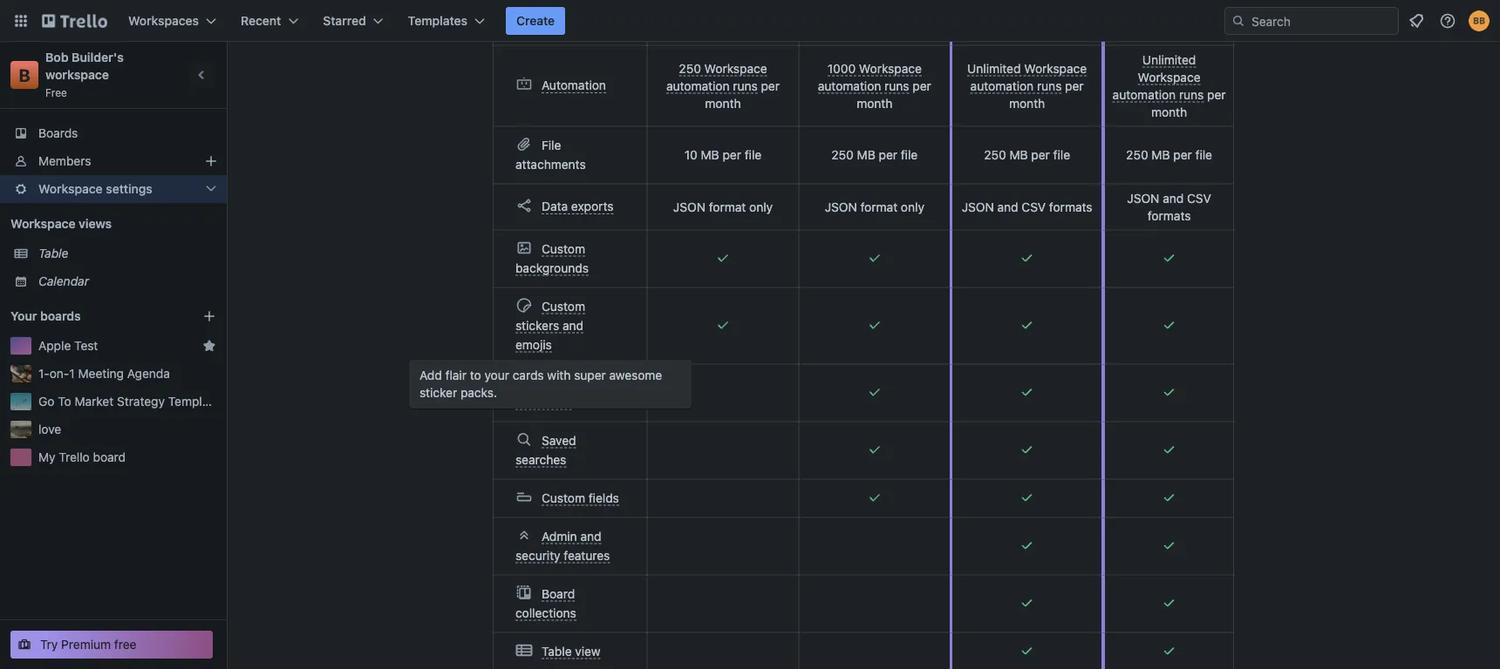 Task type: locate. For each thing, give the bounding box(es) containing it.
1 horizontal spatial formats
[[1148, 208, 1191, 223]]

0 vertical spatial table
[[38, 246, 68, 261]]

2 vertical spatial custom
[[542, 491, 585, 505]]

1 horizontal spatial only
[[901, 200, 925, 214]]

workspace
[[45, 68, 109, 82]]

custom stickers and emojis
[[516, 299, 585, 352]]

view
[[575, 645, 601, 659]]

0 horizontal spatial format
[[709, 200, 746, 214]]

2 json format only from the left
[[825, 200, 925, 214]]

automation
[[666, 79, 730, 93], [818, 79, 881, 93], [971, 79, 1034, 93], [1113, 87, 1176, 102]]

settings
[[106, 182, 153, 196]]

json format only
[[673, 200, 773, 214], [825, 200, 925, 214]]

runs inside 1000 workspace automation runs
[[885, 79, 909, 93]]

2 custom from the top
[[542, 299, 585, 314]]

month for unlimited
[[1009, 96, 1045, 110]]

250 mb per file
[[832, 148, 918, 162], [984, 148, 1070, 162], [1126, 148, 1212, 162]]

custom inside custom backgrounds
[[542, 242, 585, 256]]

custom up backgrounds at left
[[542, 242, 585, 256]]

2 month from the left
[[857, 96, 893, 110]]

1 file from the left
[[745, 148, 762, 162]]

primary element
[[0, 0, 1500, 42]]

members
[[38, 154, 91, 168]]

1 horizontal spatial per month
[[857, 79, 931, 110]]

3 250 mb per file from the left
[[1126, 148, 1212, 162]]

template
[[168, 395, 220, 409]]

1 horizontal spatial csv
[[1187, 191, 1211, 205]]

stickers
[[516, 318, 559, 333]]

add flair to your cards with super awesome sticker packs. tooltip
[[409, 360, 692, 409]]

file attachments
[[516, 138, 586, 171]]

0 horizontal spatial json and csv formats
[[962, 200, 1093, 214]]

1 month from the left
[[705, 96, 741, 110]]

0 horizontal spatial month
[[705, 96, 741, 110]]

3 month from the left
[[1009, 96, 1045, 110]]

search image
[[1232, 14, 1246, 28]]

security
[[516, 549, 561, 563]]

flair
[[445, 369, 467, 383]]

workspaces button
[[118, 7, 227, 35]]

to
[[58, 395, 71, 409]]

runs
[[733, 79, 758, 93], [885, 79, 909, 93], [1037, 79, 1062, 93], [1179, 87, 1204, 102]]

trello
[[59, 451, 90, 465]]

workspace settings
[[38, 182, 153, 196]]

my
[[38, 451, 55, 465]]

mb
[[701, 148, 719, 162], [857, 148, 876, 162], [1010, 148, 1028, 162], [1152, 148, 1170, 162]]

csv
[[1187, 191, 1211, 205], [1022, 200, 1046, 214]]

2 mb from the left
[[857, 148, 876, 162]]

workspace
[[705, 61, 767, 75], [859, 61, 922, 75], [1024, 61, 1087, 75], [1138, 70, 1201, 84], [38, 182, 103, 196], [10, 217, 75, 231]]

format
[[709, 200, 746, 214], [861, 200, 898, 214]]

with
[[547, 369, 571, 383]]

meeting
[[78, 367, 124, 381]]

1-on-1 meeting agenda
[[38, 367, 170, 381]]

0 horizontal spatial unlimited workspace automation runs
[[967, 61, 1087, 93]]

2 250 mb per file from the left
[[984, 148, 1070, 162]]

2 format from the left
[[861, 200, 898, 214]]

collections
[[516, 606, 576, 621]]

calendar
[[38, 274, 89, 289]]

1-
[[38, 367, 50, 381]]

workspace inside popup button
[[38, 182, 103, 196]]

packs.
[[461, 386, 497, 400]]

per month
[[705, 79, 780, 110], [857, 79, 931, 110], [1009, 79, 1084, 110]]

data
[[542, 199, 568, 214]]

0 horizontal spatial per month
[[705, 79, 780, 110]]

custom up stickers
[[542, 299, 585, 314]]

1 horizontal spatial table
[[542, 645, 572, 659]]

0 horizontal spatial only
[[749, 200, 773, 214]]

1 horizontal spatial 250 mb per file
[[984, 148, 1070, 162]]

custom inside the custom stickers and emojis
[[542, 299, 585, 314]]

250
[[679, 61, 701, 75], [832, 148, 854, 162], [984, 148, 1006, 162], [1126, 148, 1148, 162]]

calendar link
[[38, 273, 216, 290]]

1 vertical spatial table
[[542, 645, 572, 659]]

apple test link
[[38, 338, 195, 355]]

per month for unlimited workspace automation runs
[[1009, 79, 1084, 110]]

1000 workspace automation runs
[[818, 61, 922, 93]]

1 horizontal spatial json format only
[[825, 200, 925, 214]]

3 custom from the top
[[542, 491, 585, 505]]

250 inside 250 workspace automation runs
[[679, 61, 701, 75]]

1 only from the left
[[749, 200, 773, 214]]

1 per month from the left
[[705, 79, 780, 110]]

custom up "admin" in the left bottom of the page
[[542, 491, 585, 505]]

features
[[564, 549, 610, 563]]

views
[[79, 217, 112, 231]]

bob
[[45, 50, 68, 65]]

automation inside 1000 workspace automation runs
[[818, 79, 881, 93]]

0 vertical spatial custom
[[542, 242, 585, 256]]

2 horizontal spatial month
[[1009, 96, 1045, 110]]

1 horizontal spatial format
[[861, 200, 898, 214]]

attachments
[[516, 157, 586, 171]]

0 horizontal spatial json format only
[[673, 200, 773, 214]]

custom
[[542, 242, 585, 256], [542, 299, 585, 314], [542, 491, 585, 505]]

apple test
[[38, 339, 98, 353]]

2 per month from the left
[[857, 79, 931, 110]]

3 per month from the left
[[1009, 79, 1084, 110]]

per
[[761, 79, 780, 93], [913, 79, 931, 93], [1065, 79, 1084, 93], [723, 148, 741, 162], [879, 148, 898, 162], [1031, 148, 1050, 162], [1174, 148, 1192, 162]]

table left view
[[542, 645, 572, 659]]

try premium free button
[[10, 632, 213, 659]]

10
[[685, 148, 698, 162]]

4 file from the left
[[1196, 148, 1212, 162]]

table inside "link"
[[38, 246, 68, 261]]

unlimited workspace automation runs
[[1113, 52, 1204, 102], [967, 61, 1087, 93]]

1 250 mb per file from the left
[[832, 148, 918, 162]]

exports
[[571, 199, 614, 214]]

agenda
[[127, 367, 170, 381]]

1 horizontal spatial month
[[857, 96, 893, 110]]

2 horizontal spatial per month
[[1009, 79, 1084, 110]]

table up calendar
[[38, 246, 68, 261]]

workspace navigation collapse icon image
[[190, 63, 215, 87]]

my trello board
[[38, 451, 126, 465]]

2 horizontal spatial 250 mb per file
[[1126, 148, 1212, 162]]

unlimited
[[1143, 52, 1196, 67], [967, 61, 1021, 75]]

0 horizontal spatial unlimited
[[967, 61, 1021, 75]]

1 custom from the top
[[542, 242, 585, 256]]

add
[[420, 369, 442, 383]]

free
[[114, 638, 137, 652]]

emojis
[[516, 338, 552, 352]]

and
[[1163, 191, 1184, 205], [997, 200, 1018, 214], [563, 318, 584, 333], [580, 529, 601, 544]]

go
[[38, 395, 54, 409]]

3 file from the left
[[1053, 148, 1070, 162]]

0 horizontal spatial 250 mb per file
[[832, 148, 918, 162]]

Search field
[[1246, 8, 1398, 34]]

1 vertical spatial custom
[[542, 299, 585, 314]]

0 horizontal spatial table
[[38, 246, 68, 261]]



Task type: vqa. For each thing, say whether or not it's contained in the screenshot.
Request to join button
no



Task type: describe. For each thing, give the bounding box(es) containing it.
2 only from the left
[[901, 200, 925, 214]]

b
[[19, 65, 30, 85]]

automation
[[542, 78, 606, 92]]

admin
[[542, 529, 577, 544]]

and inside admin and security features
[[580, 529, 601, 544]]

0 notifications image
[[1406, 10, 1427, 31]]

4 mb from the left
[[1152, 148, 1170, 162]]

premium
[[61, 638, 111, 652]]

workspace settings button
[[0, 175, 227, 203]]

fields
[[589, 491, 619, 505]]

awesome
[[609, 369, 662, 383]]

try premium free
[[40, 638, 137, 652]]

love
[[38, 423, 61, 437]]

open information menu image
[[1439, 12, 1457, 30]]

1
[[69, 367, 75, 381]]

my trello board link
[[38, 449, 216, 467]]

250 workspace automation runs
[[666, 61, 767, 93]]

create
[[516, 14, 555, 28]]

0 horizontal spatial formats
[[1049, 200, 1093, 214]]

add board image
[[202, 310, 216, 324]]

workspace inside 250 workspace automation runs
[[705, 61, 767, 75]]

table link
[[38, 245, 216, 263]]

your
[[485, 369, 509, 383]]

recent button
[[230, 7, 309, 35]]

your boards
[[10, 309, 81, 324]]

formats inside json and csv formats
[[1148, 208, 1191, 223]]

bob builder (bobbuilder40) image
[[1469, 10, 1490, 31]]

custom backgrounds
[[516, 242, 589, 275]]

cards
[[513, 369, 544, 383]]

apple
[[38, 339, 71, 353]]

workspaces
[[128, 14, 199, 28]]

csv inside json and csv formats
[[1187, 191, 1211, 205]]

1 horizontal spatial unlimited
[[1143, 52, 1196, 67]]

templates
[[408, 14, 468, 28]]

members link
[[0, 147, 227, 175]]

boards
[[40, 309, 81, 324]]

automation inside 250 workspace automation runs
[[666, 79, 730, 93]]

custom for stickers
[[542, 299, 585, 314]]

admin and security features
[[516, 529, 610, 563]]

workspace views
[[10, 217, 112, 231]]

custom for fields
[[542, 491, 585, 505]]

workspace inside 1000 workspace automation runs
[[859, 61, 922, 75]]

custom for backgrounds
[[542, 242, 585, 256]]

3 mb from the left
[[1010, 148, 1028, 162]]

backgrounds
[[516, 261, 589, 275]]

test
[[74, 339, 98, 353]]

0 horizontal spatial csv
[[1022, 200, 1046, 214]]

1000
[[828, 61, 856, 75]]

your boards with 5 items element
[[10, 306, 176, 327]]

advanced
[[542, 376, 598, 390]]

saved
[[542, 434, 576, 448]]

table for table
[[38, 246, 68, 261]]

starred icon image
[[202, 339, 216, 353]]

searches
[[516, 453, 566, 467]]

boards link
[[0, 120, 227, 147]]

month for 250
[[705, 96, 741, 110]]

data exports
[[542, 199, 614, 214]]

add flair to your cards with super awesome sticker packs.
[[420, 369, 662, 400]]

checklists
[[516, 395, 572, 410]]

super
[[574, 369, 606, 383]]

board
[[542, 587, 575, 601]]

starred button
[[313, 7, 394, 35]]

your
[[10, 309, 37, 324]]

back to home image
[[42, 7, 107, 35]]

try
[[40, 638, 58, 652]]

1-on-1 meeting agenda link
[[38, 365, 216, 383]]

per month for 250 workspace automation runs
[[705, 79, 780, 110]]

table view
[[542, 645, 601, 659]]

board
[[93, 451, 126, 465]]

advanced checklists
[[516, 376, 598, 410]]

1 json format only from the left
[[673, 200, 773, 214]]

and inside json and csv formats
[[1163, 191, 1184, 205]]

starred
[[323, 14, 366, 28]]

1 horizontal spatial unlimited workspace automation runs
[[1113, 52, 1204, 102]]

saved searches
[[516, 434, 576, 467]]

10 mb per file
[[685, 148, 762, 162]]

boards
[[38, 126, 78, 140]]

month for 1000
[[857, 96, 893, 110]]

love link
[[38, 421, 216, 439]]

per month for 1000 workspace automation runs
[[857, 79, 931, 110]]

2 file from the left
[[901, 148, 918, 162]]

1 format from the left
[[709, 200, 746, 214]]

go to market strategy template link
[[38, 393, 220, 411]]

recent
[[241, 14, 281, 28]]

sticker
[[420, 386, 457, 400]]

runs inside 250 workspace automation runs
[[733, 79, 758, 93]]

builder's
[[72, 50, 124, 65]]

on-
[[50, 367, 69, 381]]

go to market strategy template
[[38, 395, 220, 409]]

market
[[75, 395, 114, 409]]

file
[[542, 138, 561, 152]]

table for table view
[[542, 645, 572, 659]]

b link
[[10, 61, 38, 89]]

templates button
[[397, 7, 495, 35]]

board collections
[[516, 587, 576, 621]]

and inside the custom stickers and emojis
[[563, 318, 584, 333]]

custom fields
[[542, 491, 619, 505]]

free
[[45, 86, 67, 99]]

strategy
[[117, 395, 165, 409]]

1 mb from the left
[[701, 148, 719, 162]]

bob builder's workspace free
[[45, 50, 127, 99]]

1 horizontal spatial json and csv formats
[[1127, 191, 1211, 223]]

create button
[[506, 7, 565, 35]]



